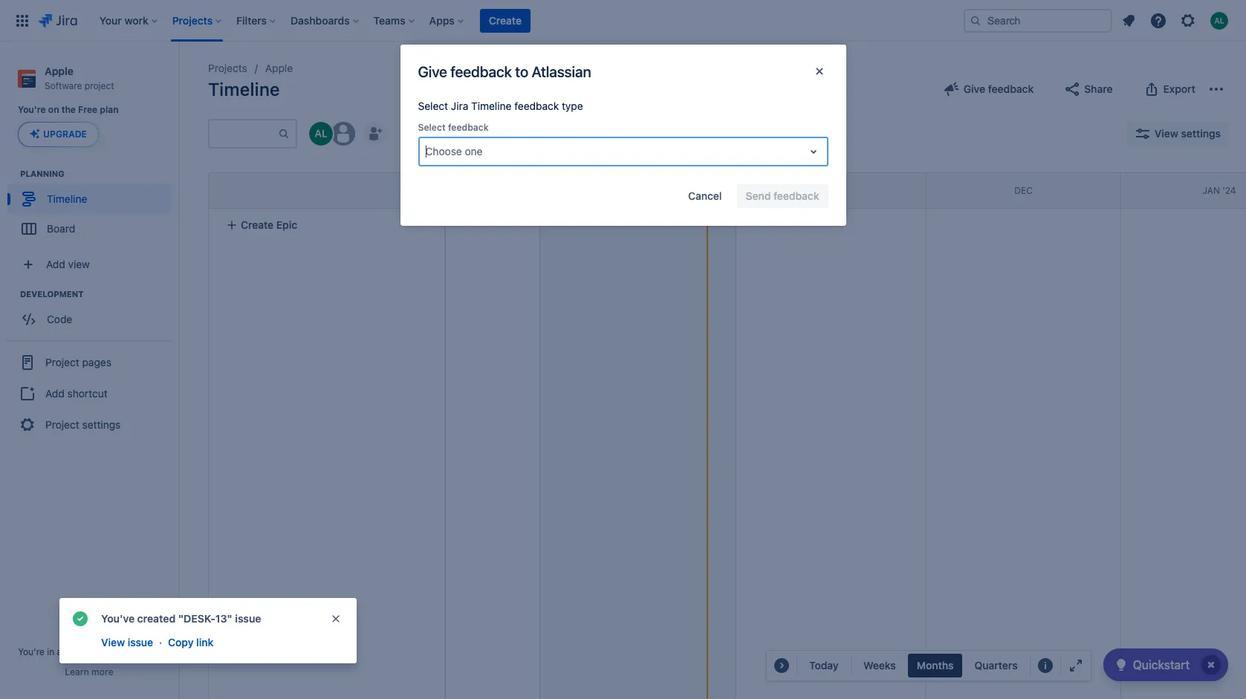 Task type: describe. For each thing, give the bounding box(es) containing it.
you've
[[101, 612, 135, 625]]

feedback for select feedback
[[448, 122, 489, 133]]

free
[[78, 104, 97, 115]]

project for project pages
[[45, 356, 79, 369]]

create for create epic
[[241, 218, 274, 231]]

select jira timeline feedback type
[[418, 100, 583, 112]]

give for give feedback
[[964, 82, 985, 95]]

on
[[48, 104, 59, 115]]

project settings
[[45, 418, 121, 431]]

plan
[[100, 104, 119, 115]]

you're for you're in a team-managed project
[[18, 647, 45, 658]]

jan
[[1203, 185, 1220, 196]]

close modal image
[[810, 62, 828, 80]]

give for give feedback to atlassian
[[418, 63, 447, 80]]

timeline inside planning 'group'
[[47, 192, 87, 205]]

in
[[47, 647, 54, 658]]

months
[[917, 659, 954, 672]]

success image
[[71, 610, 89, 628]]

today
[[810, 659, 839, 672]]

create for create
[[489, 14, 522, 26]]

managed
[[90, 647, 128, 658]]

learn more button
[[65, 667, 113, 678]]

2 horizontal spatial timeline
[[471, 100, 512, 112]]

group containing project pages
[[6, 341, 172, 446]]

nov
[[821, 185, 841, 196]]

upgrade button
[[19, 123, 98, 147]]

feedback for give feedback
[[988, 82, 1034, 95]]

add shortcut
[[45, 387, 108, 400]]

unassigned image
[[331, 122, 355, 146]]

Search field
[[964, 9, 1112, 32]]

create banner
[[0, 0, 1246, 42]]

create epic grid
[[155, 172, 1246, 699]]

projects
[[208, 62, 247, 74]]

view issue
[[101, 636, 153, 649]]

planning
[[20, 169, 64, 179]]

13"
[[215, 612, 232, 625]]

copy link button
[[167, 634, 215, 652]]

board
[[47, 222, 75, 235]]

you're in a team-managed project
[[18, 647, 160, 658]]

create epic
[[241, 218, 297, 231]]

project inside apple software project
[[85, 80, 114, 91]]

created
[[137, 612, 176, 625]]

a
[[57, 647, 62, 658]]

project settings link
[[6, 409, 172, 442]]

jira
[[451, 100, 468, 112]]

learn more
[[65, 667, 113, 678]]

shortcut
[[67, 387, 108, 400]]

dec
[[1015, 185, 1033, 196]]

select feedback
[[418, 122, 489, 133]]

select for select feedback
[[418, 122, 446, 133]]

issue inside 'link'
[[128, 636, 153, 649]]

link
[[196, 636, 213, 649]]

today button
[[801, 654, 848, 678]]

feedback left 'type'
[[514, 100, 559, 112]]

row inside row group
[[209, 173, 444, 209]]

2 column header from the left
[[351, 173, 541, 208]]

you've created "desk-13" issue
[[101, 612, 261, 625]]



Task type: vqa. For each thing, say whether or not it's contained in the screenshot.
Select Jira Timeline feedback type at left top
yes



Task type: locate. For each thing, give the bounding box(es) containing it.
quickstart button
[[1103, 649, 1228, 681]]

add
[[45, 387, 64, 400]]

pages
[[82, 356, 111, 369]]

project down add
[[45, 418, 79, 431]]

2 project from the top
[[45, 418, 79, 431]]

feedback for give feedback to atlassian
[[451, 63, 512, 80]]

0 vertical spatial give
[[418, 63, 447, 80]]

upgrade
[[43, 129, 87, 140]]

'24
[[1223, 185, 1236, 196]]

you're left in
[[18, 647, 45, 658]]

project
[[45, 356, 79, 369], [45, 418, 79, 431]]

give
[[418, 63, 447, 80], [964, 82, 985, 95]]

1 vertical spatial you're
[[18, 647, 45, 658]]

0 horizontal spatial give
[[418, 63, 447, 80]]

weeks
[[864, 659, 896, 672]]

1 column header from the left
[[155, 173, 351, 208]]

1 select from the top
[[418, 100, 448, 112]]

to
[[515, 63, 528, 80]]

timeline up board in the top of the page
[[47, 192, 87, 205]]

issue
[[235, 612, 261, 625], [128, 636, 153, 649]]

1 vertical spatial create
[[241, 218, 274, 231]]

dismiss quickstart image
[[1199, 653, 1223, 677]]

apple right projects
[[265, 62, 293, 74]]

you're
[[18, 104, 46, 115], [18, 647, 45, 658]]

2 select from the top
[[418, 122, 446, 133]]

quickstart
[[1133, 658, 1190, 672]]

settings
[[82, 418, 121, 431]]

copy link
[[168, 636, 213, 649]]

jan '24
[[1203, 185, 1236, 196]]

project up add
[[45, 356, 79, 369]]

Search timeline text field
[[210, 120, 278, 147]]

jira image
[[39, 12, 77, 29], [39, 12, 77, 29]]

primary element
[[9, 0, 964, 41]]

code
[[47, 313, 72, 325]]

enter full screen image
[[1067, 657, 1085, 675]]

create up give feedback to atlassian on the top
[[489, 14, 522, 26]]

give down search icon
[[964, 82, 985, 95]]

the
[[61, 104, 76, 115]]

select left jira
[[418, 100, 448, 112]]

give feedback button
[[934, 77, 1043, 101]]

view issue link
[[100, 634, 155, 652]]

feedback down search "field" on the right top of the page
[[988, 82, 1034, 95]]

0 horizontal spatial create
[[241, 218, 274, 231]]

row group
[[208, 172, 444, 209]]

software
[[45, 80, 82, 91]]

1 you're from the top
[[18, 104, 46, 115]]

quarters
[[975, 659, 1018, 672]]

give feedback
[[964, 82, 1034, 95]]

row
[[209, 173, 444, 209]]

row group inside create epic grid
[[208, 172, 444, 209]]

1 vertical spatial select
[[418, 122, 446, 133]]

months button
[[908, 654, 963, 678]]

create inside button
[[489, 14, 522, 26]]

project for project settings
[[45, 418, 79, 431]]

project pages
[[45, 356, 111, 369]]

feedback down jira
[[448, 122, 489, 133]]

add people image
[[366, 125, 383, 143]]

"desk-
[[178, 612, 215, 625]]

board link
[[7, 214, 171, 244]]

0 vertical spatial project
[[85, 80, 114, 91]]

select
[[418, 100, 448, 112], [418, 122, 446, 133]]

3 column header from the left
[[540, 173, 736, 208]]

create
[[489, 14, 522, 26], [241, 218, 274, 231]]

projects link
[[208, 59, 247, 77]]

copy
[[168, 636, 194, 649]]

create left epic
[[241, 218, 274, 231]]

check image
[[1112, 656, 1130, 674]]

you're on the free plan
[[18, 104, 119, 115]]

1 horizontal spatial issue
[[235, 612, 261, 625]]

group
[[6, 341, 172, 446]]

export icon image
[[1143, 80, 1160, 98]]

apple for apple software project
[[45, 65, 73, 77]]

create button
[[480, 9, 531, 32]]

issue right 13" at the left bottom of page
[[235, 612, 261, 625]]

weeks button
[[855, 654, 905, 678]]

project
[[85, 80, 114, 91], [131, 647, 160, 658]]

timeline link
[[7, 185, 171, 214]]

column header
[[155, 173, 351, 208], [351, 173, 541, 208], [540, 173, 736, 208]]

development group
[[7, 289, 178, 339]]

cancel
[[688, 189, 722, 202]]

give feedback to atlassian
[[418, 63, 591, 80]]

open image
[[804, 143, 822, 161]]

timeline down projects link
[[208, 79, 280, 100]]

project pages link
[[6, 347, 172, 379]]

1 project from the top
[[45, 356, 79, 369]]

timeline right jira
[[471, 100, 512, 112]]

export
[[1163, 82, 1196, 95]]

1 vertical spatial project
[[131, 647, 160, 658]]

add shortcut button
[[6, 379, 172, 409]]

give inside 'button'
[[964, 82, 985, 95]]

1 horizontal spatial create
[[489, 14, 522, 26]]

0 vertical spatial project
[[45, 356, 79, 369]]

select for select jira timeline feedback type
[[418, 100, 448, 112]]

apple lee image
[[309, 122, 333, 146]]

atlassian
[[532, 63, 591, 80]]

0 horizontal spatial apple
[[45, 65, 73, 77]]

one
[[465, 145, 483, 158]]

planning group
[[7, 168, 178, 248]]

0 vertical spatial issue
[[235, 612, 261, 625]]

apple inside apple software project
[[45, 65, 73, 77]]

0 horizontal spatial issue
[[128, 636, 153, 649]]

create inside button
[[241, 218, 274, 231]]

apple
[[265, 62, 293, 74], [45, 65, 73, 77]]

view
[[101, 636, 125, 649]]

0 horizontal spatial project
[[85, 80, 114, 91]]

choose one
[[425, 145, 483, 158]]

1 horizontal spatial apple
[[265, 62, 293, 74]]

quarters button
[[966, 654, 1027, 678]]

apple link
[[265, 59, 293, 77]]

project up plan
[[85, 80, 114, 91]]

0 vertical spatial you're
[[18, 104, 46, 115]]

1 horizontal spatial project
[[131, 647, 160, 658]]

1 vertical spatial project
[[45, 418, 79, 431]]

choose
[[425, 145, 462, 158]]

feedback
[[451, 63, 512, 80], [988, 82, 1034, 95], [514, 100, 559, 112], [448, 122, 489, 133]]

0 horizontal spatial timeline
[[47, 192, 87, 205]]

epic
[[276, 218, 297, 231]]

type
[[562, 100, 583, 112]]

feedback inside 'button'
[[988, 82, 1034, 95]]

create epic button
[[217, 212, 435, 239]]

project right view
[[131, 647, 160, 658]]

0 vertical spatial create
[[489, 14, 522, 26]]

1 horizontal spatial give
[[964, 82, 985, 95]]

code link
[[7, 305, 171, 335]]

team-
[[64, 647, 90, 658]]

1 vertical spatial give
[[964, 82, 985, 95]]

select up 'choose'
[[418, 122, 446, 133]]

apple software project
[[45, 65, 114, 91]]

development
[[20, 289, 84, 299]]

apple for apple
[[265, 62, 293, 74]]

you're for you're on the free plan
[[18, 104, 46, 115]]

feedback up select jira timeline feedback type
[[451, 63, 512, 80]]

dismiss image
[[330, 613, 342, 625]]

cancel button
[[679, 184, 731, 208]]

apple up software
[[45, 65, 73, 77]]

issue right view
[[128, 636, 153, 649]]

timeline
[[208, 79, 280, 100], [471, 100, 512, 112], [47, 192, 87, 205]]

learn
[[65, 667, 89, 678]]

give up select feedback
[[418, 63, 447, 80]]

2 you're from the top
[[18, 647, 45, 658]]

1 vertical spatial issue
[[128, 636, 153, 649]]

you're left on
[[18, 104, 46, 115]]

more
[[91, 667, 113, 678]]

search image
[[970, 14, 982, 26]]

export button
[[1134, 77, 1205, 101]]

0 vertical spatial select
[[418, 100, 448, 112]]

1 horizontal spatial timeline
[[208, 79, 280, 100]]



